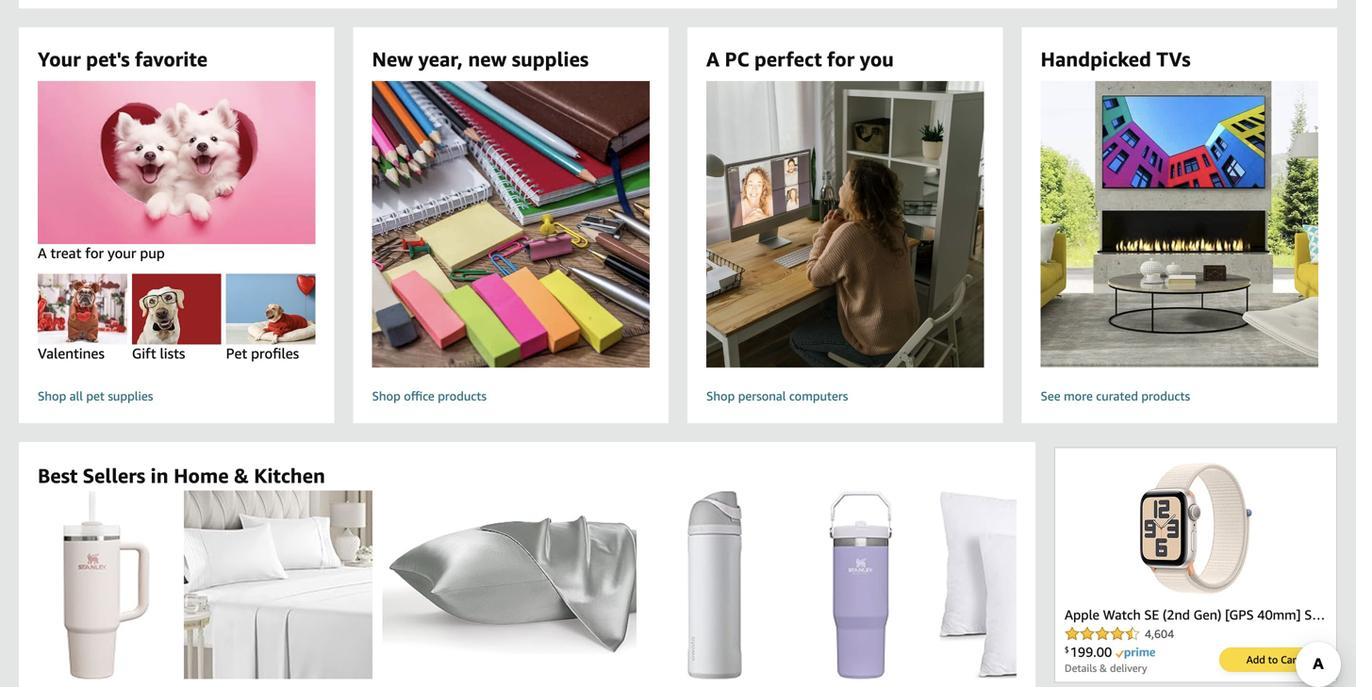 Task type: locate. For each thing, give the bounding box(es) containing it.
for left your
[[85, 245, 104, 262]]

0 horizontal spatial supplies
[[108, 389, 153, 404]]

2 horizontal spatial shop
[[707, 389, 735, 404]]

0 vertical spatial supplies
[[512, 47, 589, 71]]

all
[[70, 389, 83, 404]]

shop for a
[[707, 389, 735, 404]]

kitchen
[[254, 464, 325, 488]]

shop personal computers link
[[667, 81, 1024, 409]]

shop for new
[[372, 389, 401, 404]]

a pc perfect for you
[[707, 47, 894, 71]]

personal
[[738, 389, 786, 404]]

pet's
[[86, 47, 130, 71]]

products right office at the left
[[438, 389, 487, 404]]

1 horizontal spatial products
[[1142, 389, 1191, 404]]

a
[[707, 47, 720, 71], [38, 245, 47, 262]]

1 shop from the left
[[38, 389, 66, 404]]

products right curated
[[1142, 389, 1191, 404]]

1 vertical spatial a
[[38, 245, 47, 262]]

year,
[[418, 47, 463, 71]]

you
[[860, 47, 894, 71]]

profiles
[[251, 345, 299, 362]]

1 vertical spatial supplies
[[108, 389, 153, 404]]

a pc perfect for you image
[[667, 81, 1024, 368]]

bedsure satin pillowcase for hair and skin queen - silver grey silky pillowcase 20x30 inches - set of 2 with envelope... image
[[382, 516, 637, 655]]

shop
[[38, 389, 66, 404], [372, 389, 401, 404], [707, 389, 735, 404]]

for left you
[[828, 47, 855, 71]]

3 shop from the left
[[707, 389, 735, 404]]

a treat for your pup image
[[0, 81, 384, 244]]

shop personal computers
[[707, 389, 848, 404]]

shop left office at the left
[[372, 389, 401, 404]]

handpicked
[[1041, 47, 1152, 71]]

queen size 4 piece sheet set - comfy breathable & cooling sheets - hotel luxury bed sheets for women & men - deep... image
[[184, 491, 373, 680]]

treat
[[51, 245, 81, 262]]

1 horizontal spatial for
[[828, 47, 855, 71]]

supplies
[[512, 47, 589, 71], [108, 389, 153, 404]]

utopia bedding throw pillows insert (pack of 2, white) - 18 x 18 inches bed and couch pillows - indoor decorative pillows image
[[939, 491, 1126, 680]]

lists
[[160, 345, 185, 362]]

supplies for shop all pet supplies
[[108, 389, 153, 404]]

more
[[1064, 389, 1093, 404]]

0 horizontal spatial shop
[[38, 389, 66, 404]]

1 products from the left
[[438, 389, 487, 404]]

shop left personal
[[707, 389, 735, 404]]

for
[[828, 47, 855, 71], [85, 245, 104, 262]]

0 horizontal spatial a
[[38, 245, 47, 262]]

see more curated products link
[[1001, 81, 1357, 409]]

0 horizontal spatial products
[[438, 389, 487, 404]]

a left treat
[[38, 245, 47, 262]]

computers
[[790, 389, 848, 404]]

0 horizontal spatial for
[[85, 245, 104, 262]]

gift lists
[[132, 345, 185, 362]]

gift lists link
[[124, 274, 230, 363]]

new year, new supplies image
[[333, 81, 690, 368]]

curated
[[1096, 389, 1139, 404]]

perfect
[[755, 47, 822, 71]]

new
[[372, 47, 413, 71]]

shop left all
[[38, 389, 66, 404]]

supplies inside shop all pet supplies link
[[108, 389, 153, 404]]

handpicked tvs image
[[1001, 81, 1357, 368]]

shop office products link
[[333, 81, 690, 409]]

best sellers in home & kitchen
[[38, 464, 325, 488]]

supplies right pet
[[108, 389, 153, 404]]

1 horizontal spatial supplies
[[512, 47, 589, 71]]

a treat for your pup
[[38, 245, 165, 262]]

2 shop from the left
[[372, 389, 401, 404]]

pet profiles link
[[218, 274, 324, 363]]

1 horizontal spatial shop
[[372, 389, 401, 404]]

gift
[[132, 345, 156, 362]]

a for a treat for your pup
[[38, 245, 47, 262]]

0 vertical spatial a
[[707, 47, 720, 71]]

valentines link
[[29, 274, 136, 363]]

see more curated products
[[1041, 389, 1191, 404]]

2 products from the left
[[1142, 389, 1191, 404]]

supplies right new
[[512, 47, 589, 71]]

supplies for new year, new supplies
[[512, 47, 589, 71]]

products
[[438, 389, 487, 404], [1142, 389, 1191, 404]]

1 horizontal spatial a
[[707, 47, 720, 71]]

a left pc
[[707, 47, 720, 71]]

a treat for your pup link
[[0, 81, 384, 263]]

list
[[38, 491, 1357, 680]]



Task type: describe. For each thing, give the bounding box(es) containing it.
gift lists image
[[124, 274, 230, 345]]

tvs
[[1157, 47, 1191, 71]]

your
[[108, 245, 136, 262]]

new
[[468, 47, 507, 71]]

your
[[38, 47, 81, 71]]

pet profiles
[[226, 345, 299, 362]]

see
[[1041, 389, 1061, 404]]

new year, new supplies
[[372, 47, 589, 71]]

in
[[151, 464, 168, 488]]

owala freesip insulated stainless steel water bottle with straw for sports and travel, bpa-free, 24-oz, shy marshmallow image
[[687, 491, 742, 680]]

stanley iceflow stainless steel tumbler with straw, vacuum insulated water bottle for home, office or car, reusable cup... image
[[829, 491, 892, 680]]

favorite
[[135, 47, 208, 71]]

pet profiles image
[[218, 274, 324, 345]]

0 vertical spatial for
[[828, 47, 855, 71]]

your pet's favorite
[[38, 47, 208, 71]]

pc
[[725, 47, 749, 71]]

stanley quencher h2.0 flowstate stainless steel vacuum insulated tumbler with lid and straw for water, iced tea or coffee image
[[63, 491, 150, 680]]

best
[[38, 464, 78, 488]]

pet
[[86, 389, 105, 404]]

shop all pet supplies
[[38, 389, 153, 404]]

1 vertical spatial for
[[85, 245, 104, 262]]

pup
[[140, 245, 165, 262]]

shop all pet supplies link
[[38, 389, 316, 405]]

sellers
[[83, 464, 145, 488]]

home
[[174, 464, 229, 488]]

pet
[[226, 345, 247, 362]]

handpicked tvs
[[1041, 47, 1191, 71]]

a for a pc perfect for you
[[707, 47, 720, 71]]

shop office products
[[372, 389, 487, 404]]

valentines
[[38, 345, 105, 362]]

office
[[404, 389, 435, 404]]

&
[[234, 464, 249, 488]]

valentines image
[[29, 274, 136, 345]]



Task type: vqa. For each thing, say whether or not it's contained in the screenshot.
you
yes



